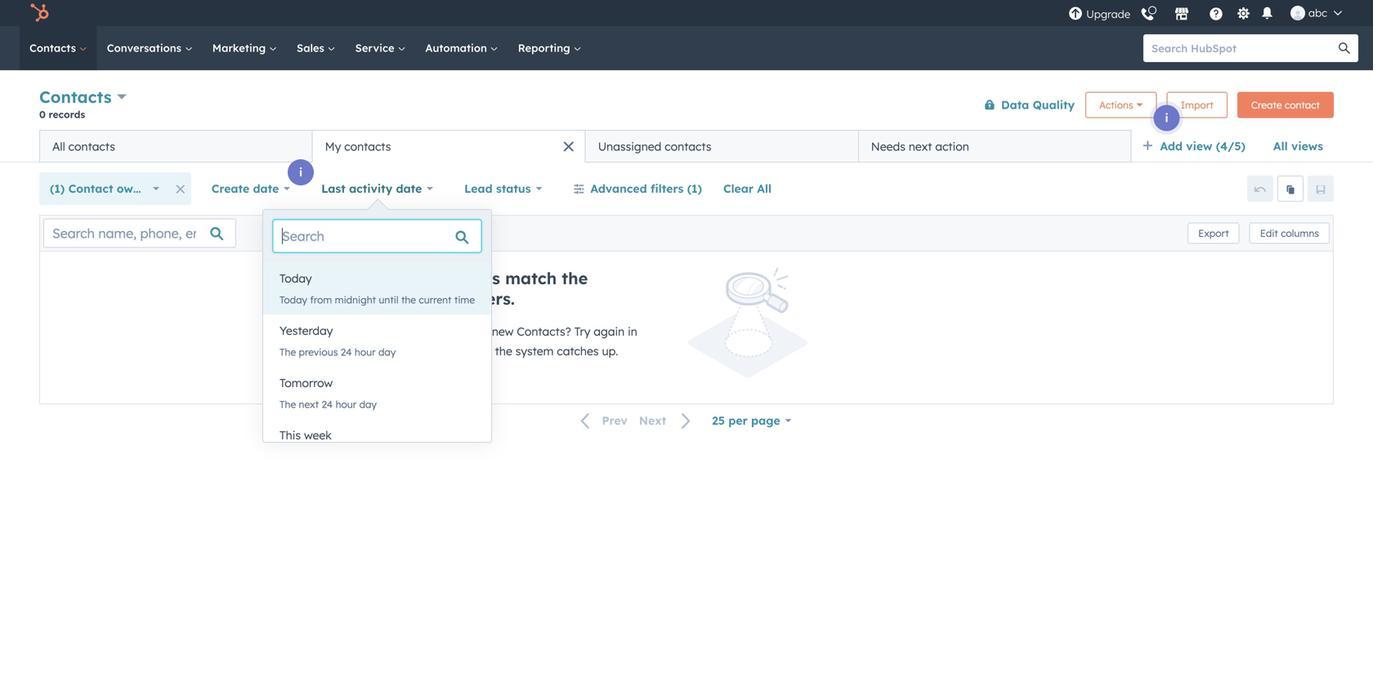 Task type: describe. For each thing, give the bounding box(es) containing it.
automation link
[[416, 26, 508, 70]]

unassigned contacts
[[598, 139, 712, 154]]

calling icon image
[[1140, 8, 1155, 22]]

(1) contact owner button
[[39, 172, 170, 205]]

advanced filters (1)
[[590, 181, 702, 196]]

clear
[[723, 181, 754, 196]]

import
[[1181, 99, 1214, 111]]

create for create contact
[[1251, 99, 1282, 111]]

per
[[729, 414, 748, 428]]

calling icon button
[[1134, 1, 1162, 25]]

the inside 'expecting to see new contacts? try again in a few seconds as the system catches up.'
[[495, 344, 512, 358]]

create contact button
[[1238, 92, 1334, 118]]

notifications button
[[1257, 4, 1278, 22]]

export
[[1198, 227, 1229, 240]]

the inside today today from midnight until the current time
[[401, 294, 416, 306]]

edit columns button
[[1250, 223, 1330, 244]]

add
[[1160, 139, 1183, 153]]

filters.
[[464, 289, 515, 309]]

2 today from the top
[[280, 294, 307, 306]]

create for create date
[[212, 181, 249, 196]]

activity
[[349, 181, 393, 196]]

1 horizontal spatial i button
[[1154, 105, 1180, 131]]

my contacts button
[[312, 130, 585, 163]]

0 records
[[39, 108, 85, 121]]

(4/5)
[[1216, 139, 1246, 153]]

Search name, phone, email addresses, or company search field
[[43, 219, 236, 248]]

needs next action
[[871, 139, 969, 154]]

the for yesterday
[[280, 346, 296, 358]]

abc button
[[1281, 0, 1352, 26]]

0 horizontal spatial i
[[299, 165, 302, 179]]

contacts button
[[39, 85, 127, 109]]

service link
[[346, 26, 416, 70]]

records
[[49, 108, 85, 121]]

last
[[321, 181, 346, 196]]

contact
[[1285, 99, 1320, 111]]

hour for tomorrow
[[336, 399, 357, 411]]

all views link
[[1263, 130, 1334, 163]]

next inside tomorrow the next 24 hour day
[[299, 399, 319, 411]]

0 vertical spatial i
[[1165, 111, 1169, 125]]

automation
[[425, 41, 490, 55]]

contacts for all contacts
[[68, 139, 115, 154]]

in
[[628, 325, 637, 339]]

current inside no contacts match the current filters.
[[399, 289, 459, 309]]

conversations link
[[97, 26, 203, 70]]

day for tomorrow
[[359, 399, 377, 411]]

as
[[479, 344, 492, 358]]

views
[[1292, 139, 1323, 153]]

search image
[[1339, 43, 1350, 54]]

lead status
[[464, 181, 531, 196]]

last activity date button
[[311, 172, 444, 205]]

columns
[[1281, 227, 1319, 240]]

prev button
[[571, 410, 633, 432]]

1 today from the top
[[280, 271, 312, 286]]

expecting
[[399, 325, 453, 339]]

advanced
[[590, 181, 647, 196]]

tomorrow button
[[263, 367, 491, 400]]

pagination navigation
[[571, 410, 701, 432]]

gary orlando image
[[1291, 6, 1306, 20]]

all contacts button
[[39, 130, 312, 163]]

match
[[505, 268, 557, 289]]

sales
[[297, 41, 328, 55]]

contacts inside popup button
[[39, 87, 112, 107]]

advanced filters (1) button
[[563, 172, 713, 205]]

contacts banner
[[39, 84, 1334, 130]]

action
[[935, 139, 969, 154]]

add view (4/5)
[[1160, 139, 1246, 153]]

all contacts
[[52, 139, 115, 154]]

a
[[399, 344, 406, 358]]

all for all contacts
[[52, 139, 65, 154]]

time
[[454, 294, 475, 306]]

list box containing today
[[263, 262, 491, 472]]

create date button
[[201, 172, 301, 205]]

my contacts
[[325, 139, 391, 154]]

catches
[[557, 344, 599, 358]]

actions button
[[1086, 92, 1157, 118]]

25 per page button
[[701, 405, 802, 437]]

status
[[496, 181, 531, 196]]

add view (4/5) button
[[1132, 130, 1263, 163]]

all inside "button"
[[757, 181, 772, 196]]

from
[[310, 294, 332, 306]]

contacts inside no contacts match the current filters.
[[428, 268, 500, 289]]

contacts link
[[20, 26, 97, 70]]

data quality button
[[973, 89, 1076, 121]]

upgrade image
[[1068, 7, 1083, 22]]

midnight
[[335, 294, 376, 306]]

last activity date
[[321, 181, 422, 196]]

needs next action button
[[859, 130, 1132, 163]]



Task type: locate. For each thing, give the bounding box(es) containing it.
search button
[[1331, 34, 1359, 62]]

marketplaces button
[[1165, 0, 1199, 26]]

service
[[355, 41, 398, 55]]

no
[[399, 268, 423, 289]]

filters
[[651, 181, 684, 196]]

2 vertical spatial contacts
[[428, 268, 500, 289]]

contacts
[[29, 41, 79, 55], [39, 87, 112, 107], [428, 268, 500, 289]]

(1) right "filters"
[[687, 181, 702, 196]]

0 vertical spatial 24
[[341, 346, 352, 358]]

hour up "tomorrow" button
[[355, 346, 376, 358]]

0 vertical spatial today
[[280, 271, 312, 286]]

(1)
[[50, 181, 65, 196], [687, 181, 702, 196]]

lead status button
[[454, 172, 553, 205]]

create contact
[[1251, 99, 1320, 111]]

all views
[[1274, 139, 1323, 153]]

export button
[[1188, 223, 1240, 244]]

expecting to see new contacts? try again in a few seconds as the system catches up.
[[399, 325, 637, 358]]

Search HubSpot search field
[[1144, 34, 1344, 62]]

hubspot link
[[20, 3, 61, 23]]

contacts down hubspot link
[[29, 41, 79, 55]]

contacts inside button
[[68, 139, 115, 154]]

day inside yesterday the previous 24 hour day
[[378, 346, 396, 358]]

1 vertical spatial day
[[359, 399, 377, 411]]

day up this week "button"
[[359, 399, 377, 411]]

24 inside yesterday the previous 24 hour day
[[341, 346, 352, 358]]

0 horizontal spatial all
[[52, 139, 65, 154]]

the right as
[[495, 344, 512, 358]]

to
[[456, 325, 467, 339]]

this week button
[[263, 419, 491, 452]]

today button
[[263, 262, 491, 295]]

reporting link
[[508, 26, 591, 70]]

until
[[379, 294, 399, 306]]

menu containing abc
[[1067, 0, 1354, 26]]

0 vertical spatial next
[[909, 139, 932, 154]]

settings image
[[1236, 7, 1251, 22]]

the inside yesterday the previous 24 hour day
[[280, 346, 296, 358]]

2 vertical spatial the
[[495, 344, 512, 358]]

all for all views
[[1274, 139, 1288, 153]]

current inside today today from midnight until the current time
[[419, 294, 452, 306]]

date inside popup button
[[253, 181, 279, 196]]

1 vertical spatial the
[[280, 399, 296, 411]]

no contacts match the current filters.
[[399, 268, 588, 309]]

0 vertical spatial hour
[[355, 346, 376, 358]]

create inside button
[[1251, 99, 1282, 111]]

yesterday button
[[263, 315, 491, 347]]

day left a
[[378, 346, 396, 358]]

1 horizontal spatial all
[[757, 181, 772, 196]]

few
[[410, 344, 429, 358]]

0 horizontal spatial date
[[253, 181, 279, 196]]

the for tomorrow
[[280, 399, 296, 411]]

1 date from the left
[[253, 181, 279, 196]]

week
[[304, 428, 332, 443]]

the right match
[[562, 268, 588, 289]]

all left views
[[1274, 139, 1288, 153]]

menu
[[1067, 0, 1354, 26]]

create left contact
[[1251, 99, 1282, 111]]

0 horizontal spatial contacts
[[68, 139, 115, 154]]

unassigned contacts button
[[585, 130, 859, 163]]

current up expecting
[[399, 289, 459, 309]]

the
[[562, 268, 588, 289], [401, 294, 416, 306], [495, 344, 512, 358]]

0 horizontal spatial (1)
[[50, 181, 65, 196]]

all right the 'clear'
[[757, 181, 772, 196]]

0 vertical spatial create
[[1251, 99, 1282, 111]]

marketing
[[212, 41, 269, 55]]

(1) inside popup button
[[50, 181, 65, 196]]

1 vertical spatial create
[[212, 181, 249, 196]]

0 horizontal spatial create
[[212, 181, 249, 196]]

create inside popup button
[[212, 181, 249, 196]]

hubspot image
[[29, 3, 49, 23]]

next left action
[[909, 139, 932, 154]]

0 vertical spatial the
[[280, 346, 296, 358]]

2 (1) from the left
[[687, 181, 702, 196]]

clear all
[[723, 181, 772, 196]]

2 the from the top
[[280, 399, 296, 411]]

hour inside yesterday the previous 24 hour day
[[355, 346, 376, 358]]

24 right previous
[[341, 346, 352, 358]]

contacts down contacts banner
[[665, 139, 712, 154]]

1 horizontal spatial the
[[495, 344, 512, 358]]

lead
[[464, 181, 493, 196]]

1 vertical spatial i button
[[288, 159, 314, 186]]

1 horizontal spatial contacts
[[344, 139, 391, 154]]

notifications image
[[1260, 7, 1275, 22]]

1 the from the top
[[280, 346, 296, 358]]

import button
[[1167, 92, 1228, 118]]

1 horizontal spatial date
[[396, 181, 422, 196]]

the
[[280, 346, 296, 358], [280, 399, 296, 411]]

1 horizontal spatial 24
[[341, 346, 352, 358]]

day
[[378, 346, 396, 358], [359, 399, 377, 411]]

the down tomorrow
[[280, 399, 296, 411]]

i button
[[1154, 105, 1180, 131], [288, 159, 314, 186]]

the right until
[[401, 294, 416, 306]]

next button
[[633, 410, 701, 432]]

date inside popup button
[[396, 181, 422, 196]]

today left from
[[280, 294, 307, 306]]

(1) contact owner
[[50, 181, 152, 196]]

24 for yesterday
[[341, 346, 352, 358]]

date left last
[[253, 181, 279, 196]]

contacts down records
[[68, 139, 115, 154]]

create date
[[212, 181, 279, 196]]

owner
[[117, 181, 152, 196]]

the inside tomorrow the next 24 hour day
[[280, 399, 296, 411]]

0 vertical spatial the
[[562, 268, 588, 289]]

0 vertical spatial contacts
[[29, 41, 79, 55]]

edit
[[1260, 227, 1278, 240]]

contacts right my
[[344, 139, 391, 154]]

1 contacts from the left
[[68, 139, 115, 154]]

1 horizontal spatial (1)
[[687, 181, 702, 196]]

1 horizontal spatial next
[[909, 139, 932, 154]]

next
[[639, 414, 666, 428]]

0 horizontal spatial next
[[299, 399, 319, 411]]

abc
[[1309, 6, 1328, 20]]

list box
[[263, 262, 491, 472]]

hour for yesterday
[[355, 346, 376, 358]]

hour inside tomorrow the next 24 hour day
[[336, 399, 357, 411]]

1 vertical spatial i
[[299, 165, 302, 179]]

upgrade
[[1086, 7, 1131, 21]]

date right the activity
[[396, 181, 422, 196]]

i button left last
[[288, 159, 314, 186]]

reporting
[[518, 41, 573, 55]]

1 vertical spatial 24
[[322, 399, 333, 411]]

0 horizontal spatial the
[[401, 294, 416, 306]]

contact
[[68, 181, 113, 196]]

create down the "all contacts" button
[[212, 181, 249, 196]]

try
[[574, 325, 591, 339]]

0 horizontal spatial day
[[359, 399, 377, 411]]

marketplaces image
[[1175, 7, 1189, 22]]

settings link
[[1234, 4, 1254, 22]]

1 vertical spatial hour
[[336, 399, 357, 411]]

0 horizontal spatial i button
[[288, 159, 314, 186]]

3 contacts from the left
[[665, 139, 712, 154]]

0 vertical spatial day
[[378, 346, 396, 358]]

all
[[1274, 139, 1288, 153], [52, 139, 65, 154], [757, 181, 772, 196]]

marketing link
[[203, 26, 287, 70]]

prev
[[602, 414, 628, 428]]

2 contacts from the left
[[344, 139, 391, 154]]

day for yesterday
[[378, 346, 396, 358]]

conversations
[[107, 41, 185, 55]]

today up from
[[280, 271, 312, 286]]

next
[[909, 139, 932, 154], [299, 399, 319, 411]]

system
[[516, 344, 554, 358]]

today today from midnight until the current time
[[280, 271, 475, 306]]

(1) inside button
[[687, 181, 702, 196]]

all down 0 records on the left of the page
[[52, 139, 65, 154]]

25 per page
[[712, 414, 780, 428]]

1 horizontal spatial day
[[378, 346, 396, 358]]

this week
[[280, 428, 332, 443]]

hour up this week "button"
[[336, 399, 357, 411]]

day inside tomorrow the next 24 hour day
[[359, 399, 377, 411]]

all inside button
[[52, 139, 65, 154]]

25
[[712, 414, 725, 428]]

24 inside tomorrow the next 24 hour day
[[322, 399, 333, 411]]

Search search field
[[273, 220, 482, 253]]

contacts up time
[[428, 268, 500, 289]]

(1) left contact
[[50, 181, 65, 196]]

0 horizontal spatial 24
[[322, 399, 333, 411]]

contacts for my contacts
[[344, 139, 391, 154]]

1 vertical spatial the
[[401, 294, 416, 306]]

tomorrow
[[280, 376, 333, 390]]

2 date from the left
[[396, 181, 422, 196]]

create
[[1251, 99, 1282, 111], [212, 181, 249, 196]]

quality
[[1033, 98, 1075, 112]]

previous
[[299, 346, 338, 358]]

see
[[470, 325, 489, 339]]

my
[[325, 139, 341, 154]]

this
[[280, 428, 301, 443]]

next inside the needs next action button
[[909, 139, 932, 154]]

1 vertical spatial contacts
[[39, 87, 112, 107]]

up.
[[602, 344, 618, 358]]

24 for tomorrow
[[322, 399, 333, 411]]

actions
[[1100, 99, 1134, 111]]

contacts for unassigned contacts
[[665, 139, 712, 154]]

2 horizontal spatial contacts
[[665, 139, 712, 154]]

1 horizontal spatial i
[[1165, 111, 1169, 125]]

sales link
[[287, 26, 346, 70]]

24 down tomorrow
[[322, 399, 333, 411]]

1 vertical spatial next
[[299, 399, 319, 411]]

next down tomorrow
[[299, 399, 319, 411]]

again
[[594, 325, 625, 339]]

i button up add
[[1154, 105, 1180, 131]]

the down yesterday
[[280, 346, 296, 358]]

new
[[492, 325, 514, 339]]

1 horizontal spatial create
[[1251, 99, 1282, 111]]

seconds
[[432, 344, 476, 358]]

unassigned
[[598, 139, 662, 154]]

help image
[[1209, 7, 1224, 22]]

yesterday the previous 24 hour day
[[280, 324, 396, 358]]

data quality
[[1001, 98, 1075, 112]]

the inside no contacts match the current filters.
[[562, 268, 588, 289]]

help button
[[1203, 4, 1230, 22]]

current left time
[[419, 294, 452, 306]]

2 horizontal spatial all
[[1274, 139, 1288, 153]]

2 horizontal spatial the
[[562, 268, 588, 289]]

view
[[1186, 139, 1213, 153]]

1 (1) from the left
[[50, 181, 65, 196]]

edit columns
[[1260, 227, 1319, 240]]

contacts up records
[[39, 87, 112, 107]]

0 vertical spatial i button
[[1154, 105, 1180, 131]]

1 vertical spatial today
[[280, 294, 307, 306]]



Task type: vqa. For each thing, say whether or not it's contained in the screenshot.
reach
no



